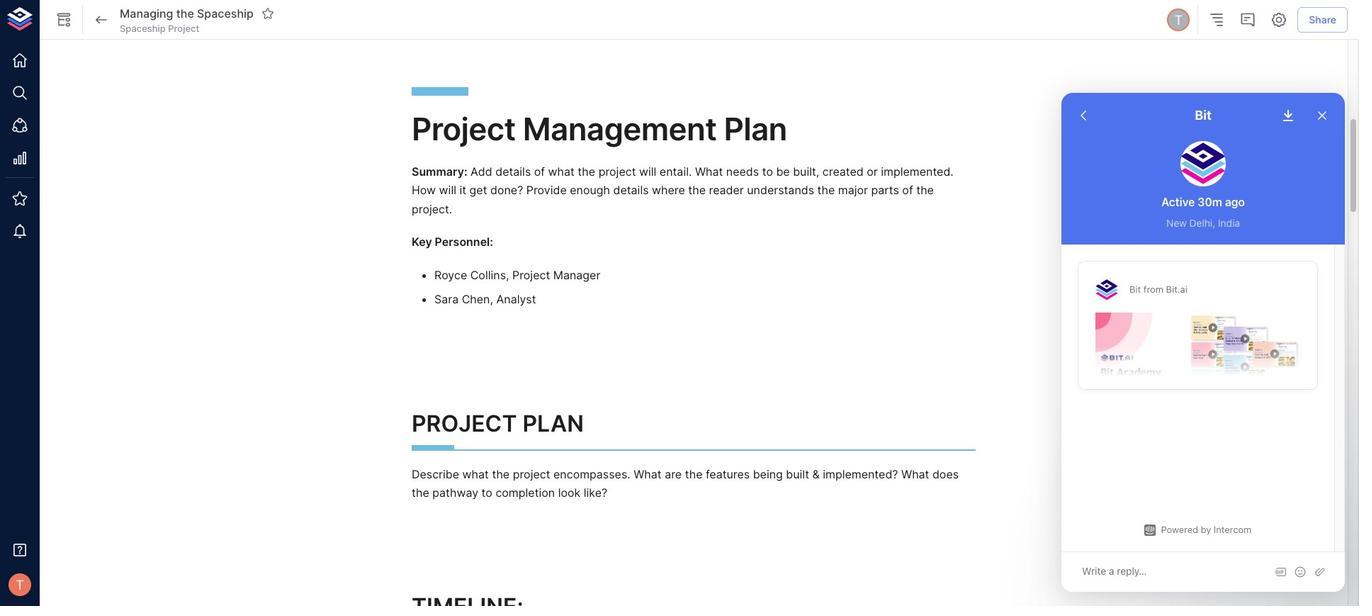 Task type: locate. For each thing, give the bounding box(es) containing it.
describe what the project encompasses. what are the features being built & implemented? what does the pathway to completion look like?
[[412, 467, 962, 500]]

0 vertical spatial spaceship
[[197, 6, 254, 20]]

favorite image
[[261, 7, 274, 20]]

1 horizontal spatial spaceship
[[197, 6, 254, 20]]

project up analyst
[[512, 268, 550, 282]]

what inside describe what the project encompasses. what are the features being built & implemented? what does the pathway to completion look like?
[[463, 467, 489, 481]]

of down implemented.
[[903, 183, 913, 197]]

0 vertical spatial what
[[548, 164, 575, 179]]

0 horizontal spatial spaceship
[[120, 23, 166, 34]]

done?
[[490, 183, 523, 197]]

0 vertical spatial will
[[639, 164, 657, 179]]

1 vertical spatial what
[[463, 467, 489, 481]]

project.
[[412, 202, 452, 216]]

project management plan
[[412, 110, 787, 148]]

to
[[762, 164, 773, 179], [482, 486, 493, 500]]

pathway
[[433, 486, 479, 500]]

being
[[753, 467, 783, 481]]

1 horizontal spatial what
[[695, 164, 723, 179]]

1 vertical spatial of
[[903, 183, 913, 197]]

0 vertical spatial t
[[1175, 12, 1183, 28]]

what left does
[[902, 467, 930, 481]]

project plan
[[412, 410, 584, 438]]

spaceship project link
[[120, 22, 199, 35]]

needs
[[726, 164, 759, 179]]

0 horizontal spatial project
[[513, 467, 550, 481]]

does
[[933, 467, 959, 481]]

what up reader
[[695, 164, 723, 179]]

understands
[[747, 183, 814, 197]]

1 horizontal spatial project
[[599, 164, 636, 179]]

2 horizontal spatial what
[[902, 467, 930, 481]]

provide
[[526, 183, 567, 197]]

0 horizontal spatial to
[[482, 486, 493, 500]]

to left be
[[762, 164, 773, 179]]

add details of what the project will entail. what needs to be built, created or implemented. how will it get done? provide enough details where the reader understands the major parts of the project.
[[412, 164, 957, 216]]

royce
[[435, 268, 467, 282]]

1 vertical spatial project
[[513, 467, 550, 481]]

1 horizontal spatial of
[[903, 183, 913, 197]]

0 horizontal spatial t button
[[4, 569, 35, 600]]

spaceship down 'managing'
[[120, 23, 166, 34]]

&
[[813, 467, 820, 481]]

sara chen, analyst
[[435, 292, 536, 306]]

details
[[496, 164, 531, 179], [613, 183, 649, 197]]

0 vertical spatial project
[[599, 164, 636, 179]]

1 horizontal spatial what
[[548, 164, 575, 179]]

1 vertical spatial t
[[16, 577, 24, 592]]

reader
[[709, 183, 744, 197]]

created
[[823, 164, 864, 179]]

manager
[[553, 268, 601, 282]]

project
[[599, 164, 636, 179], [513, 467, 550, 481]]

1 vertical spatial to
[[482, 486, 493, 500]]

share button
[[1298, 7, 1348, 33]]

what
[[548, 164, 575, 179], [463, 467, 489, 481]]

the up enough
[[578, 164, 596, 179]]

built,
[[793, 164, 820, 179]]

managing
[[120, 6, 173, 20]]

0 vertical spatial to
[[762, 164, 773, 179]]

project inside describe what the project encompasses. what are the features being built & implemented? what does the pathway to completion look like?
[[513, 467, 550, 481]]

personnel:
[[435, 235, 493, 249]]

t
[[1175, 12, 1183, 28], [16, 577, 24, 592]]

0 horizontal spatial what
[[463, 467, 489, 481]]

what
[[695, 164, 723, 179], [634, 467, 662, 481], [902, 467, 930, 481]]

key
[[412, 235, 432, 249]]

0 horizontal spatial of
[[534, 164, 545, 179]]

project down managing the spaceship
[[168, 23, 199, 34]]

dialog
[[1062, 93, 1345, 592]]

analyst
[[497, 292, 536, 306]]

1 vertical spatial details
[[613, 183, 649, 197]]

details up done?
[[496, 164, 531, 179]]

spaceship
[[197, 6, 254, 20], [120, 23, 166, 34]]

0 horizontal spatial t
[[16, 577, 24, 592]]

1 vertical spatial project
[[412, 110, 516, 148]]

project up completion
[[513, 467, 550, 481]]

what up provide
[[548, 164, 575, 179]]

0 vertical spatial project
[[168, 23, 199, 34]]

0 vertical spatial details
[[496, 164, 531, 179]]

the up completion
[[492, 467, 510, 481]]

1 horizontal spatial t
[[1175, 12, 1183, 28]]

of up provide
[[534, 164, 545, 179]]

what up pathway
[[463, 467, 489, 481]]

t button
[[1165, 6, 1192, 33], [4, 569, 35, 600]]

project up add
[[412, 110, 516, 148]]

what left are
[[634, 467, 662, 481]]

details left where in the top of the page
[[613, 183, 649, 197]]

will left the it at the left top of page
[[439, 183, 456, 197]]

project
[[168, 23, 199, 34], [412, 110, 516, 148], [512, 268, 550, 282]]

spaceship left the favorite icon
[[197, 6, 254, 20]]

0 horizontal spatial will
[[439, 183, 456, 197]]

settings image
[[1271, 11, 1288, 28]]

it
[[460, 183, 466, 197]]

or
[[867, 164, 878, 179]]

to inside describe what the project encompasses. what are the features being built & implemented? what does the pathway to completion look like?
[[482, 486, 493, 500]]

the
[[176, 6, 194, 20], [578, 164, 596, 179], [688, 183, 706, 197], [818, 183, 835, 197], [917, 183, 934, 197], [492, 467, 510, 481], [685, 467, 703, 481], [412, 486, 429, 500]]

will up where in the top of the page
[[639, 164, 657, 179]]

1 horizontal spatial t button
[[1165, 6, 1192, 33]]

to right pathway
[[482, 486, 493, 500]]

the up 'spaceship project'
[[176, 6, 194, 20]]

the down entail.
[[688, 183, 706, 197]]

1 vertical spatial spaceship
[[120, 23, 166, 34]]

1 horizontal spatial to
[[762, 164, 773, 179]]

collins,
[[470, 268, 509, 282]]

of
[[534, 164, 545, 179], [903, 183, 913, 197]]

0 vertical spatial t button
[[1165, 6, 1192, 33]]

project up enough
[[599, 164, 636, 179]]

will
[[639, 164, 657, 179], [439, 183, 456, 197]]



Task type: describe. For each thing, give the bounding box(es) containing it.
enough
[[570, 183, 610, 197]]

major
[[838, 183, 868, 197]]

1 horizontal spatial will
[[639, 164, 657, 179]]

project inside add details of what the project will entail. what needs to be built, created or implemented. how will it get done? provide enough details where the reader understands the major parts of the project.
[[599, 164, 636, 179]]

built
[[786, 467, 809, 481]]

management
[[523, 110, 717, 148]]

key personnel:
[[412, 235, 493, 249]]

spaceship project
[[120, 23, 199, 34]]

project
[[412, 410, 517, 438]]

look
[[558, 486, 581, 500]]

plan
[[724, 110, 787, 148]]

t for right t button
[[1175, 12, 1183, 28]]

1 vertical spatial t button
[[4, 569, 35, 600]]

completion
[[496, 486, 555, 500]]

chen,
[[462, 292, 493, 306]]

parts
[[872, 183, 899, 197]]

encompasses.
[[554, 467, 631, 481]]

what inside add details of what the project will entail. what needs to be built, created or implemented. how will it get done? provide enough details where the reader understands the major parts of the project.
[[548, 164, 575, 179]]

t for the bottommost t button
[[16, 577, 24, 592]]

royce collins, project manager
[[435, 268, 601, 282]]

where
[[652, 183, 685, 197]]

1 horizontal spatial details
[[613, 183, 649, 197]]

implemented?
[[823, 467, 898, 481]]

implemented.
[[881, 164, 954, 179]]

summary:
[[412, 164, 467, 179]]

what inside add details of what the project will entail. what needs to be built, created or implemented. how will it get done? provide enough details where the reader understands the major parts of the project.
[[695, 164, 723, 179]]

table of contents image
[[1209, 11, 1226, 28]]

like?
[[584, 486, 608, 500]]

managing the spaceship
[[120, 6, 254, 20]]

be
[[776, 164, 790, 179]]

add
[[471, 164, 492, 179]]

0 vertical spatial of
[[534, 164, 545, 179]]

the down describe
[[412, 486, 429, 500]]

comments image
[[1240, 11, 1257, 28]]

plan
[[523, 410, 584, 438]]

how
[[412, 183, 436, 197]]

sara
[[435, 292, 459, 306]]

features
[[706, 467, 750, 481]]

0 horizontal spatial what
[[634, 467, 662, 481]]

the down implemented.
[[917, 183, 934, 197]]

share
[[1309, 13, 1337, 25]]

describe
[[412, 467, 459, 481]]

the right are
[[685, 467, 703, 481]]

get
[[470, 183, 487, 197]]

the down created
[[818, 183, 835, 197]]

1 vertical spatial will
[[439, 183, 456, 197]]

are
[[665, 467, 682, 481]]

show wiki image
[[55, 11, 72, 28]]

0 horizontal spatial details
[[496, 164, 531, 179]]

entail.
[[660, 164, 692, 179]]

to inside add details of what the project will entail. what needs to be built, created or implemented. how will it get done? provide enough details where the reader understands the major parts of the project.
[[762, 164, 773, 179]]

2 vertical spatial project
[[512, 268, 550, 282]]

go back image
[[93, 11, 110, 28]]



Task type: vqa. For each thing, say whether or not it's contained in the screenshot.
the leftmost project
yes



